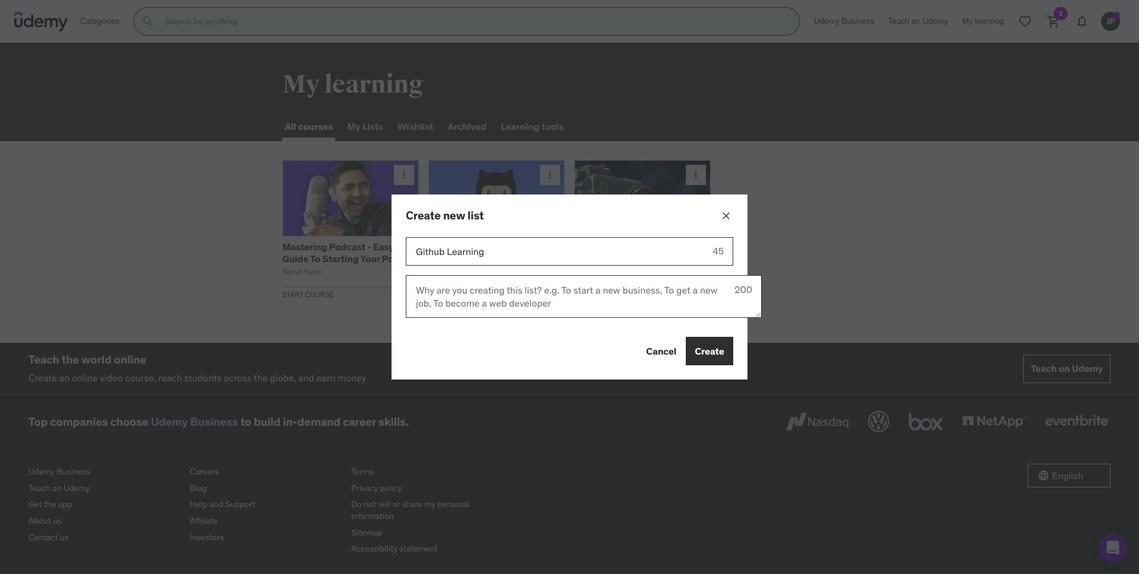 Task type: vqa. For each thing, say whether or not it's contained in the screenshot.
left PODCAST
yes



Task type: locate. For each thing, give the bounding box(es) containing it.
online
[[114, 353, 146, 367], [72, 372, 98, 384]]

mastering inside mastering game design camera movements in arcade studio
[[575, 241, 619, 253]]

start down kalob at the top left of page
[[429, 290, 450, 299]]

0 vertical spatial on
[[912, 16, 921, 26]]

english button
[[1028, 464, 1111, 488]]

3 start course from the left
[[575, 290, 626, 299]]

start course down of
[[575, 290, 626, 299]]

0 horizontal spatial mastering
[[283, 241, 327, 253]]

2 start from the left
[[429, 290, 450, 299]]

mastering for movements
[[575, 241, 619, 253]]

and
[[299, 372, 314, 384], [209, 499, 223, 510]]

0 horizontal spatial teach on udemy link
[[28, 481, 180, 497]]

0 horizontal spatial and
[[209, 499, 223, 510]]

create button
[[686, 337, 734, 366]]

0 vertical spatial business
[[842, 16, 875, 26]]

start down 'satish'
[[283, 290, 304, 299]]

game up [ school of game design ]
[[621, 241, 647, 253]]

accessibility statement link
[[351, 542, 503, 558]]

1 horizontal spatial start course
[[429, 290, 480, 299]]

2 vertical spatial udemy business link
[[28, 464, 180, 481]]

2 vertical spatial the
[[44, 499, 56, 510]]

podcast
[[329, 241, 366, 253], [382, 253, 418, 265]]

0 horizontal spatial online
[[72, 372, 98, 384]]

1 vertical spatial business
[[190, 415, 238, 429]]

game right of
[[610, 267, 629, 276]]

0 vertical spatial my
[[283, 69, 320, 100]]

english
[[1053, 470, 1084, 482]]

1 vertical spatial us
[[60, 532, 69, 543]]

to
[[310, 253, 321, 265]]

0 horizontal spatial course
[[305, 290, 334, 299]]

contact us link
[[28, 530, 180, 546]]

my left lists
[[347, 121, 361, 133]]

0 vertical spatial the
[[62, 353, 79, 367]]

list
[[468, 208, 484, 222]]

create up kalob at the top left of page
[[429, 253, 458, 265]]

1 horizontal spatial online
[[114, 353, 146, 367]]

online up course,
[[114, 353, 146, 367]]

start course down the kalob taulien
[[429, 290, 480, 299]]

the right get
[[44, 499, 56, 510]]

2 horizontal spatial start
[[575, 290, 596, 299]]

demand
[[297, 415, 341, 429]]

create
[[406, 208, 441, 222], [429, 253, 458, 265], [695, 345, 725, 357], [28, 372, 57, 384]]

arcade
[[674, 253, 706, 265]]

0 horizontal spatial start course
[[283, 290, 334, 299]]

choose
[[110, 415, 148, 429]]

1 horizontal spatial and
[[299, 372, 314, 384]]

on for the middle teach on udemy link
[[912, 16, 921, 26]]

2 vertical spatial teach on udemy link
[[28, 481, 180, 497]]

1 start course from the left
[[283, 290, 334, 299]]

2 horizontal spatial on
[[1059, 363, 1071, 375]]

sitemap
[[351, 528, 382, 538]]

mastering inside mastering podcast -  easy guide to starting your podcast satish gaire
[[283, 241, 327, 253]]

close modal image
[[721, 210, 733, 222]]

us right the contact
[[60, 532, 69, 543]]

course for git & github crash course: create a repository from scratch!
[[451, 290, 480, 299]]

school
[[579, 267, 600, 276]]

0 vertical spatial and
[[299, 372, 314, 384]]

2 horizontal spatial business
[[842, 16, 875, 26]]

2 vertical spatial on
[[52, 483, 62, 494]]

game
[[621, 241, 647, 253], [610, 267, 629, 276]]

2 mastering from the left
[[575, 241, 619, 253]]

statement
[[400, 544, 438, 555]]

0 horizontal spatial on
[[52, 483, 62, 494]]

mastering for guide
[[283, 241, 327, 253]]

design inside mastering game design camera movements in arcade studio
[[649, 241, 680, 253]]

and right help
[[209, 499, 223, 510]]

and left earn
[[299, 372, 314, 384]]

game inside mastering game design camera movements in arcade studio
[[621, 241, 647, 253]]

0 horizontal spatial start
[[283, 290, 304, 299]]

course,
[[125, 372, 156, 384]]

design down movements in the right top of the page
[[631, 267, 653, 276]]

1 course from the left
[[305, 290, 334, 299]]

all
[[285, 121, 296, 133]]

the left globe,
[[254, 372, 268, 384]]

in
[[664, 253, 673, 265]]

0 vertical spatial us
[[53, 516, 62, 527]]

eventbrite image
[[1043, 409, 1111, 435]]

1 horizontal spatial teach on udemy
[[1032, 363, 1104, 375]]

Name your list e.g. HTML skills text field
[[406, 237, 704, 266]]

create new list dialog
[[392, 194, 762, 380]]

3 course from the left
[[597, 290, 626, 299]]

0 horizontal spatial the
[[44, 499, 56, 510]]

personal
[[438, 499, 470, 510]]

sitemap link
[[351, 525, 503, 542]]

[ school of game design ]
[[575, 267, 657, 276]]

my for my learning
[[283, 69, 320, 100]]

teach the world online create an online video course, reach students across the globe, and earn money
[[28, 353, 366, 384]]

1 horizontal spatial teach on udemy link
[[882, 7, 956, 36]]

my lists
[[347, 121, 383, 133]]

start course
[[283, 290, 334, 299], [429, 290, 480, 299], [575, 290, 626, 299]]

career
[[343, 415, 376, 429]]

podcast left -
[[329, 241, 366, 253]]

a
[[460, 253, 465, 265]]

2 horizontal spatial start course
[[575, 290, 626, 299]]

0 horizontal spatial business
[[57, 467, 90, 477]]

2 horizontal spatial course
[[597, 290, 626, 299]]

online right an
[[72, 372, 98, 384]]

[
[[575, 267, 577, 276]]

1 vertical spatial game
[[610, 267, 629, 276]]

0 horizontal spatial my
[[283, 69, 320, 100]]

start course down the gaire
[[283, 290, 334, 299]]

to
[[241, 415, 252, 429]]

1 vertical spatial my
[[347, 121, 361, 133]]

3 start from the left
[[575, 290, 596, 299]]

2 start course from the left
[[429, 290, 480, 299]]

teach on udemy link
[[882, 7, 956, 36], [1024, 355, 1111, 383], [28, 481, 180, 497]]

mastering up the gaire
[[283, 241, 327, 253]]

terms
[[351, 467, 374, 477]]

2 horizontal spatial teach on udemy link
[[1024, 355, 1111, 383]]

us right about
[[53, 516, 62, 527]]

my for my lists
[[347, 121, 361, 133]]

cancel
[[647, 345, 677, 357]]

course down taulien
[[451, 290, 480, 299]]

0 vertical spatial online
[[114, 353, 146, 367]]

1 vertical spatial on
[[1059, 363, 1071, 375]]

teach
[[889, 16, 910, 26], [28, 353, 59, 367], [1032, 363, 1057, 375], [28, 483, 50, 494]]

my
[[425, 499, 436, 510]]

udemy
[[814, 16, 840, 26], [923, 16, 949, 26], [1073, 363, 1104, 375], [151, 415, 188, 429], [28, 467, 55, 477], [64, 483, 90, 494]]

1 start from the left
[[283, 290, 304, 299]]

in-
[[283, 415, 297, 429]]

teach on udemy
[[889, 16, 949, 26], [1032, 363, 1104, 375]]

1 vertical spatial teach on udemy link
[[1024, 355, 1111, 383]]

privacy
[[351, 483, 378, 494]]

0 vertical spatial teach on udemy
[[889, 16, 949, 26]]

wishlist
[[398, 121, 434, 133]]

create left an
[[28, 372, 57, 384]]

business
[[842, 16, 875, 26], [190, 415, 238, 429], [57, 467, 90, 477]]

mastering podcast -  easy guide to starting your podcast satish gaire
[[283, 241, 418, 276]]

learning
[[501, 121, 540, 133]]

build
[[254, 415, 281, 429]]

1 horizontal spatial on
[[912, 16, 921, 26]]

business inside udemy business teach on udemy get the app about us contact us
[[57, 467, 90, 477]]

2 course from the left
[[451, 290, 480, 299]]

of
[[602, 267, 608, 276]]

0 horizontal spatial teach on udemy
[[889, 16, 949, 26]]

course down [ school of game design ]
[[597, 290, 626, 299]]

create right cancel
[[695, 345, 725, 357]]

2 vertical spatial business
[[57, 467, 90, 477]]

0 vertical spatial design
[[649, 241, 680, 253]]

udemy business link
[[807, 7, 882, 36], [151, 415, 238, 429], [28, 464, 180, 481]]

mastering up studio
[[575, 241, 619, 253]]

my learning
[[283, 69, 424, 100]]

us
[[53, 516, 62, 527], [60, 532, 69, 543]]

studio
[[575, 264, 604, 276]]

my up all courses
[[283, 69, 320, 100]]

podcast right the your
[[382, 253, 418, 265]]

0 vertical spatial game
[[621, 241, 647, 253]]

the inside udemy business teach on udemy get the app about us contact us
[[44, 499, 56, 510]]

my
[[283, 69, 320, 100], [347, 121, 361, 133]]

earn
[[317, 372, 336, 384]]

1 horizontal spatial my
[[347, 121, 361, 133]]

start down the school
[[575, 290, 596, 299]]

1 vertical spatial teach on udemy
[[1032, 363, 1104, 375]]

course down the gaire
[[305, 290, 334, 299]]

]
[[655, 267, 657, 276]]

teach inside udemy business teach on udemy get the app about us contact us
[[28, 483, 50, 494]]

kalob taulien
[[429, 267, 471, 276]]

1 horizontal spatial mastering
[[575, 241, 619, 253]]

the up an
[[62, 353, 79, 367]]

design up ]
[[649, 241, 680, 253]]

start
[[283, 290, 304, 299], [429, 290, 450, 299], [575, 290, 596, 299]]

archived link
[[446, 113, 489, 141]]

1 horizontal spatial start
[[429, 290, 450, 299]]

1 mastering from the left
[[283, 241, 327, 253]]

learning tools link
[[499, 113, 566, 141]]

0 vertical spatial teach on udemy link
[[882, 7, 956, 36]]

1 vertical spatial and
[[209, 499, 223, 510]]

1 horizontal spatial course
[[451, 290, 480, 299]]

1 vertical spatial the
[[254, 372, 268, 384]]



Task type: describe. For each thing, give the bounding box(es) containing it.
create new list
[[406, 208, 484, 222]]

0 horizontal spatial podcast
[[329, 241, 366, 253]]

1 horizontal spatial podcast
[[382, 253, 418, 265]]

students
[[184, 372, 222, 384]]

my lists link
[[345, 113, 386, 141]]

course:
[[513, 241, 546, 253]]

world
[[81, 353, 112, 367]]

udemy business teach on udemy get the app about us contact us
[[28, 467, 90, 543]]

archived
[[448, 121, 487, 133]]

starting
[[323, 253, 359, 265]]

1 horizontal spatial business
[[190, 415, 238, 429]]

globe,
[[270, 372, 296, 384]]

get
[[28, 499, 42, 510]]

on for teach on udemy link to the right
[[1059, 363, 1071, 375]]

course for mastering podcast -  easy guide to starting your podcast
[[305, 290, 334, 299]]

start course for git & github crash course: create a repository from scratch!
[[429, 290, 480, 299]]

wishlist link
[[395, 113, 436, 141]]

create inside the teach the world online create an online video course, reach students across the globe, and earn money
[[28, 372, 57, 384]]

git & github crash course: create a repository from scratch!
[[429, 241, 546, 276]]

information
[[351, 511, 394, 522]]

not
[[364, 499, 376, 510]]

sell
[[378, 499, 391, 510]]

kalob
[[429, 267, 447, 276]]

investors
[[190, 532, 224, 543]]

top companies choose udemy business to build in-demand career skills.
[[28, 415, 409, 429]]

repository
[[467, 253, 515, 265]]

your
[[361, 253, 380, 265]]

all courses link
[[283, 113, 336, 141]]

an
[[59, 372, 70, 384]]

teach on udemy for the middle teach on udemy link
[[889, 16, 949, 26]]

nasdaq image
[[784, 409, 852, 435]]

and inside the teach the world online create an online video course, reach students across the globe, and earn money
[[299, 372, 314, 384]]

45
[[713, 245, 724, 257]]

taulien
[[449, 267, 471, 276]]

and inside "careers blog help and support affiliate investors"
[[209, 499, 223, 510]]

top
[[28, 415, 48, 429]]

video
[[100, 372, 123, 384]]

cancel button
[[647, 337, 677, 366]]

careers blog help and support affiliate investors
[[190, 467, 255, 543]]

about us link
[[28, 514, 180, 530]]

learning
[[324, 69, 424, 100]]

lists
[[363, 121, 383, 133]]

investors link
[[190, 530, 342, 546]]

&
[[444, 241, 450, 253]]

mastering game design camera movements in arcade studio
[[575, 241, 706, 276]]

easy
[[373, 241, 394, 253]]

start for mastering podcast -  easy guide to starting your podcast
[[283, 290, 304, 299]]

teach on udemy for teach on udemy link to the right
[[1032, 363, 1104, 375]]

careers link
[[190, 464, 342, 481]]

start for git & github crash course: create a repository from scratch!
[[429, 290, 450, 299]]

privacy policy link
[[351, 481, 503, 497]]

1 horizontal spatial the
[[62, 353, 79, 367]]

teach inside the teach the world online create an online video course, reach students across the globe, and earn money
[[28, 353, 59, 367]]

netapp image
[[961, 409, 1029, 435]]

help and support link
[[190, 497, 342, 514]]

blog link
[[190, 481, 342, 497]]

get the app link
[[28, 497, 180, 514]]

create inside create button
[[695, 345, 725, 357]]

small image
[[1038, 470, 1050, 482]]

udemy business
[[814, 16, 875, 26]]

box image
[[907, 409, 946, 435]]

all courses
[[285, 121, 333, 133]]

2 horizontal spatial the
[[254, 372, 268, 384]]

submit search image
[[141, 14, 156, 28]]

reach
[[158, 372, 182, 384]]

git & github crash course: create a repository from scratch! link
[[429, 241, 550, 276]]

new
[[443, 208, 465, 222]]

github
[[452, 241, 483, 253]]

affiliate
[[190, 516, 218, 527]]

1 vertical spatial design
[[631, 267, 653, 276]]

create inside git & github crash course: create a repository from scratch!
[[429, 253, 458, 265]]

1 vertical spatial udemy business link
[[151, 415, 238, 429]]

start for mastering game design camera movements in arcade studio
[[575, 290, 596, 299]]

terms privacy policy do not sell or share my personal information sitemap accessibility statement
[[351, 467, 470, 555]]

0 vertical spatial udemy business link
[[807, 7, 882, 36]]

affiliate link
[[190, 514, 342, 530]]

support
[[225, 499, 255, 510]]

courses
[[298, 121, 333, 133]]

course for mastering game design camera movements in arcade studio
[[597, 290, 626, 299]]

business for udemy business teach on udemy get the app about us contact us
[[57, 467, 90, 477]]

about
[[28, 516, 51, 527]]

-
[[368, 241, 371, 253]]

satish
[[283, 267, 303, 276]]

scratch!
[[429, 264, 466, 276]]

accessibility
[[351, 544, 398, 555]]

start course for mastering podcast -  easy guide to starting your podcast
[[283, 290, 334, 299]]

git
[[429, 241, 442, 253]]

gaire
[[304, 267, 321, 276]]

on inside udemy business teach on udemy get the app about us contact us
[[52, 483, 62, 494]]

guide
[[283, 253, 309, 265]]

Why are you creating this list? e.g. To start a new business, To get a new job, To become a web developer text field
[[406, 275, 762, 318]]

do
[[351, 499, 362, 510]]

mastering game design camera movements in arcade studio link
[[575, 241, 710, 276]]

app
[[58, 499, 72, 510]]

across
[[224, 372, 252, 384]]

business for udemy business
[[842, 16, 875, 26]]

or
[[393, 499, 400, 510]]

udemy image
[[14, 11, 68, 31]]

movements
[[611, 253, 662, 265]]

help
[[190, 499, 207, 510]]

do not sell or share my personal information button
[[351, 497, 503, 525]]

careers
[[190, 467, 219, 477]]

start course for mastering game design camera movements in arcade studio
[[575, 290, 626, 299]]

share
[[402, 499, 423, 510]]

crash
[[485, 241, 511, 253]]

learning tools
[[501, 121, 564, 133]]

terms link
[[351, 464, 503, 481]]

1 vertical spatial online
[[72, 372, 98, 384]]

tools
[[542, 121, 564, 133]]

policy
[[380, 483, 402, 494]]

volkswagen image
[[866, 409, 892, 435]]

camera
[[575, 253, 609, 265]]

create left new
[[406, 208, 441, 222]]



